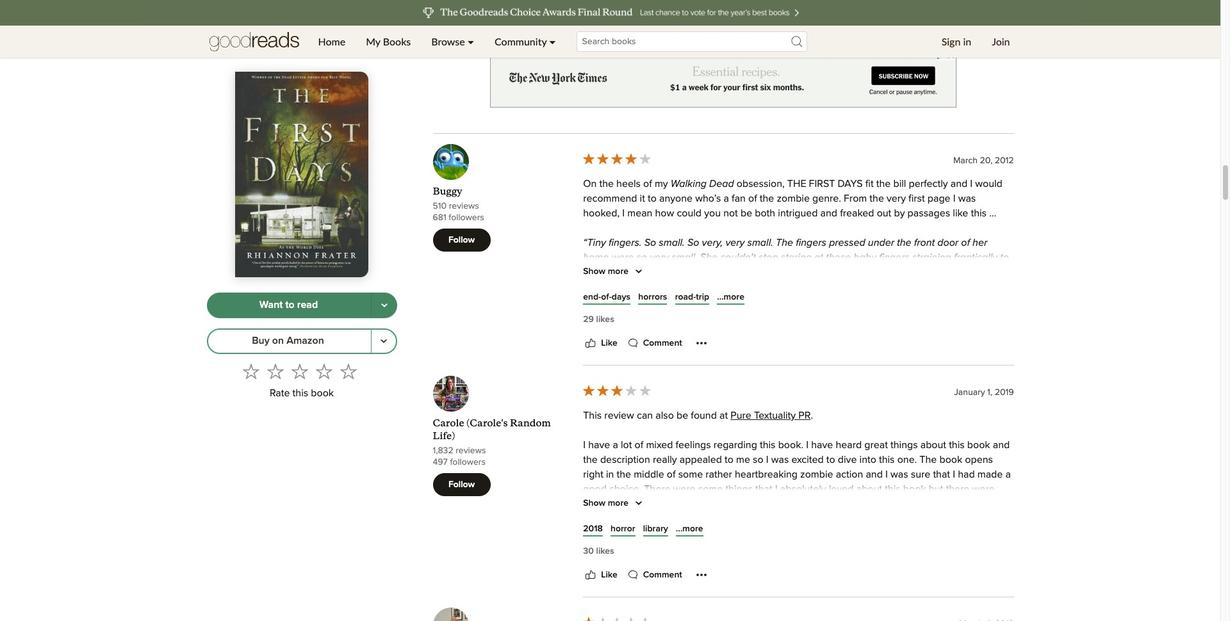 Task type: vqa. For each thing, say whether or not it's contained in the screenshot.
wasn't
no



Task type: locate. For each thing, give the bounding box(es) containing it.
1 vertical spatial are
[[838, 602, 852, 613]]

0 horizontal spatial those
[[583, 573, 608, 583]]

of down written
[[857, 356, 866, 366]]

2 horizontal spatial those
[[826, 252, 851, 263]]

0 horizontal spatial could
[[677, 208, 702, 219]]

0 vertical spatial sure
[[899, 311, 919, 322]]

an down wife
[[734, 591, 745, 602]]

but inside both the main characters are unique and interesting. jenni is pretty screwed up and had a tendency to be all over the place (huh?) but i still found it refreshing to read about a zombie apocalypse from the female perspective. (think thelma and louise meet george a romero) all the secondary characters they contact along the way (living and dead) leave lasting impressions too and i can't wait to continue on with this trilogy.
[[762, 444, 777, 454]]

this down great
[[879, 455, 895, 465]]

2 vertical spatial out
[[609, 602, 623, 613]]

1 horizontal spatial out
[[877, 208, 891, 219]]

two inside the story begins with those tiny fingers; they belong to jennie's baby who, along with her young son has just been eaten by her abusive husband. all three have risen, transformed forever into ravenous zombies. just as her husband manages to break through the living room window a truck pulls up, the female driver yelling at her to get in. the driver is katie, a former prosecutor who has just lost her wife but somehow in the mayhem managed to secure a truck, a weapon and a dog. the two form an instant bond and hit the road, trying to get out of the infested city.
[[692, 591, 709, 602]]

2 horizontal spatial just
[[855, 602, 871, 613]]

...more button for reviews
[[717, 291, 745, 304]]

wait
[[649, 488, 668, 499]]

she inside ""tiny fingers. so small. so very, very small. the fingers pressed under the front door of her home were so very small. she couldn't stop staring at those baby fingers straining frantically to reach her as she stood shivering on the porch.""
[[700, 252, 718, 263]]

other down too
[[583, 499, 607, 509]]

up inside both the main characters are unique and interesting. jenni is pretty screwed up and had a tendency to be all over the place (huh?) but i still found it refreshing to read about a zombie apocalypse from the female perspective. (think thelma and louise meet george a romero) all the secondary characters they contact along the way (living and dead) leave lasting impressions too and i can't wait to continue on with this trilogy.
[[927, 429, 938, 440]]

2 vertical spatial an
[[734, 591, 745, 602]]

1 likes from the top
[[596, 315, 614, 324]]

description
[[600, 455, 650, 465]]

opens
[[965, 455, 993, 465]]

regarding
[[714, 440, 757, 450]]

1 vertical spatial found
[[802, 444, 828, 454]]

1 horizontal spatial up
[[927, 429, 938, 440]]

0 vertical spatial likes
[[596, 315, 614, 324]]

have inside the story begins with those tiny fingers; they belong to jennie's baby who, along with her young son has just been eaten by her abusive husband. all three have risen, transformed forever into ravenous zombies. just as her husband manages to break through the living room window a truck pulls up, the female driver yelling at her to get in. the driver is katie, a former prosecutor who has just lost her wife but somehow in the mayhem managed to secure a truck, a weapon and a dog. the two form an instant bond and hit the road, trying to get out of the infested city.
[[876, 532, 898, 543]]

she up the shivering
[[700, 252, 718, 263]]

wife
[[729, 577, 748, 587]]

days
[[838, 179, 863, 189]]

show more for reviews
[[583, 267, 629, 276]]

going inside jeez, and it only gets better too. fast paced, scary and gore filled, rhiannon frater has created an imaginative and haunting new world here and i wasn't ever entirely sure where she was going to go with it. she never lets the pace up either; every chapter has some form of chaos, action or horror involved. probably because this was first written as an online serial (later self published and now released by tor books) there's also hints of humour (mostly in the absurd) romance, and a multitude of new and interesting zombie personalities. old granny zombie comes to mind, still clutching her very much alive cat as it tries to claw its way free from her arms.
[[583, 326, 609, 336]]

1 vertical spatial by
[[713, 356, 724, 366]]

they up abusive
[[764, 518, 783, 528]]

by down probably
[[713, 356, 724, 366]]

1 horizontal spatial into
[[860, 455, 876, 465]]

1 vertical spatial trying
[[882, 591, 908, 602]]

page
[[928, 194, 951, 204]]

the
[[776, 238, 793, 248], [920, 455, 937, 465], [583, 518, 601, 528], [750, 558, 767, 568], [875, 562, 892, 572], [650, 588, 668, 598], [672, 591, 690, 602]]

comment button for random
[[625, 568, 682, 583]]

2 horizontal spatial who
[[816, 602, 835, 613]]

reviews inside buggy 510 reviews 681 followers
[[449, 202, 479, 211]]

community ▾ link
[[484, 26, 566, 58]]

book,
[[663, 543, 689, 554]]

eventually
[[954, 588, 999, 598], [681, 602, 727, 613]]

1 horizontal spatial truck
[[964, 573, 986, 583]]

of up clutching
[[700, 370, 709, 381]]

action
[[583, 341, 611, 351], [836, 470, 863, 480]]

(carole's
[[466, 417, 508, 429]]

or down katie
[[821, 588, 830, 598]]

1 vertical spatial two
[[692, 591, 709, 602]]

1 horizontal spatial all
[[997, 459, 1009, 469]]

zombie inside "i have a lot of mixed feelings regarding this book. i have heard great things about this book and the description really appealed to me so i was excited to dive into this one. the book opens right in the middle of some rather heartbreaking zombie action and i was sure that i had made a good choice. there were some things that i absolutely loved about this book but there were other things that bothered me. it was a book that i didn't want to put down even while i grew more annoyed with each page."
[[800, 470, 833, 480]]

0 horizontal spatial eventually
[[681, 602, 727, 613]]

the left story
[[583, 518, 601, 528]]

2 vertical spatial get
[[922, 591, 936, 602]]

likes for random
[[596, 547, 614, 556]]

1 horizontal spatial female
[[711, 562, 741, 572]]

1 vertical spatial be
[[677, 411, 688, 421]]

into inside "i have a lot of mixed feelings regarding this book. i have heard great things about this book and the description really appealed to me so i was excited to dive into this one. the book opens right in the middle of some rather heartbreaking zombie action and i was sure that i had made a good choice. there were some things that i absolutely loved about this book but there were other things that bothered me. it was a book that i didn't want to put down even while i grew more annoyed with each page."
[[860, 455, 876, 465]]

1 vertical spatial so
[[753, 455, 764, 465]]

a up fingers;
[[751, 499, 756, 509]]

1 driver from the left
[[744, 562, 770, 572]]

1 horizontal spatial or
[[821, 588, 830, 598]]

textuality
[[754, 411, 796, 421]]

at inside ""tiny fingers. so small. so very, very small. the fingers pressed under the front door of her home were so very small. she couldn't stop staring at those baby fingers straining frantically to reach her as she stood shivering on the porch.""
[[814, 252, 823, 263]]

had down the romero)
[[958, 470, 975, 480]]

1 vertical spatial get
[[844, 562, 859, 572]]

0 horizontal spatial young
[[583, 532, 611, 543]]

baby inside the story begins with those tiny fingers; they belong to jennie's baby who, along with her young son has just been eaten by her abusive husband. all three have risen, transformed forever into ravenous zombies. just as her husband manages to break through the living room window a truck pulls up, the female driver yelling at her to get in. the driver is katie, a former prosecutor who has just lost her wife but somehow in the mayhem managed to secure a truck, a weapon and a dog. the two form an instant bond and hit the road, trying to get out of the infested city.
[[871, 518, 893, 528]]

follow for 681
[[448, 236, 475, 245]]

this up a
[[949, 440, 965, 450]]

up inside jeez, and it only gets better too. fast paced, scary and gore filled, rhiannon frater has created an imaginative and haunting new world here and i wasn't ever entirely sure where she was going to go with it. she never lets the pace up either; every chapter has some form of chaos, action or horror involved. probably because this was first written as an online serial (later self published and now released by tor books) there's also hints of humour (mostly in the absurd) romance, and a multitude of new and interesting zombie personalities. old granny zombie comes to mind, still clutching her very much alive cat as it tries to claw its way free from her arms.
[[778, 326, 789, 336]]

2 like from the top
[[601, 571, 617, 580]]

1 ▾ from the left
[[468, 35, 474, 47]]

zombies.
[[682, 547, 722, 557], [707, 558, 747, 568]]

people
[[782, 602, 813, 613]]

but up (think
[[762, 444, 777, 454]]

profile image for carole (carole's random life). image
[[433, 376, 469, 412]]

1 horizontal spatial jenni
[[821, 429, 845, 440]]

a
[[724, 194, 729, 204], [647, 370, 653, 381], [980, 429, 986, 440], [613, 440, 618, 450], [950, 444, 955, 454], [1006, 470, 1011, 480], [751, 499, 756, 509], [621, 562, 626, 572], [960, 562, 965, 572], [956, 573, 961, 583], [972, 577, 978, 587], [1008, 577, 1013, 587], [642, 591, 647, 602]]

2 vertical spatial by
[[724, 532, 735, 543]]

1 what from the left
[[745, 588, 766, 598]]

fingers down under
[[879, 252, 910, 263]]

1 horizontal spatial ▾
[[549, 35, 556, 47]]

truck down former
[[964, 573, 986, 583]]

1 horizontal spatial young
[[931, 543, 959, 554]]

1 vertical spatial she
[[952, 311, 968, 322]]

1 vertical spatial still
[[784, 444, 799, 454]]

into down refreshing
[[860, 455, 876, 465]]

1 horizontal spatial first
[[909, 194, 925, 204]]

belong
[[786, 518, 817, 528]]

perfectly
[[909, 179, 948, 189]]

2 show more button from the top
[[583, 496, 647, 511]]

review by carole (carole's random life) element
[[433, 376, 1014, 622]]

porch."
[[764, 267, 795, 277]]

0 vertical spatial follow button
[[433, 229, 490, 252]]

comment button for reviews
[[625, 336, 682, 351]]

1 follow from the top
[[448, 236, 475, 245]]

0 vertical spatial action
[[583, 341, 611, 351]]

0 vertical spatial other
[[583, 499, 607, 509]]

eventually down truck,
[[954, 588, 999, 598]]

because
[[741, 341, 779, 351]]

review by buggy element
[[433, 144, 1014, 622]]

2 horizontal spatial from
[[952, 385, 973, 395]]

be inside the review by carole (carole's random life) element
[[677, 411, 688, 421]]

0 horizontal spatial other
[[583, 499, 607, 509]]

0 vertical spatial going
[[583, 326, 609, 336]]

at left pure
[[720, 411, 728, 421]]

has
[[955, 297, 970, 307], [887, 326, 903, 336], [633, 532, 649, 543], [656, 577, 672, 587], [690, 588, 706, 598]]

there's
[[776, 356, 809, 366]]

rating 3 out of 5 image
[[582, 384, 652, 398]]

profile image for buggy. image
[[433, 144, 469, 180]]

be inside both the main characters are unique and interesting. jenni is pretty screwed up and had a tendency to be all over the place (huh?) but i still found it refreshing to read about a zombie apocalypse from the female perspective. (think thelma and louise meet george a romero) all the secondary characters they contact along the way (living and dead) leave lasting impressions too and i can't wait to continue on with this trilogy.
[[639, 444, 651, 454]]

1 horizontal spatial going
[[778, 588, 804, 598]]

the up should
[[898, 573, 913, 583]]

2 follow button from the top
[[433, 474, 490, 497]]

walking
[[671, 179, 707, 189]]

chaos,
[[967, 326, 997, 336]]

in right sign
[[963, 35, 971, 47]]

the inside ""tiny fingers. so small. so very, very small. the fingers pressed under the front door of her home were so very small. she couldn't stop staring at those baby fingers straining frantically to reach her as she stood shivering on the porch.""
[[776, 238, 793, 248]]

up
[[778, 326, 789, 336], [927, 429, 938, 440]]

more inside review by buggy element
[[608, 267, 629, 276]]

0 vertical spatial like button
[[583, 336, 617, 351]]

rating 4 out of 5 image
[[582, 152, 652, 166]]

jennie's
[[832, 518, 868, 528]]

fingers;
[[728, 518, 761, 528]]

as inside at the start of the book, jenni is trying to get away from her husband and two young children who have recently become zombies. the imagery was very well done and i could envision those tiny toddler fingers reaching for his mother. katie happens upon the scene in a truck and rescues jenni. the pair has no idea what is going on or what they should do. they eventually head out of town and eventually meet other people who are just trying to survive as they are.
[[947, 602, 957, 613]]

who down hit
[[816, 602, 835, 613]]

2 vertical spatial be
[[639, 444, 651, 454]]

husband inside at the start of the book, jenni is trying to get away from her husband and two young children who have recently become zombies. the imagery was very well done and i could envision those tiny toddler fingers reaching for his mother. katie happens upon the scene in a truck and rescues jenni. the pair has no idea what is going on or what they should do. they eventually head out of town and eventually meet other people who are just trying to survive as they are.
[[851, 543, 890, 554]]

have down the start
[[605, 558, 627, 568]]

imaginative
[[597, 311, 648, 322]]

2 horizontal spatial fingers
[[879, 252, 910, 263]]

had
[[961, 429, 978, 440], [958, 470, 975, 480]]

horror link
[[611, 523, 635, 536]]

was down book.
[[771, 455, 789, 465]]

other inside at the start of the book, jenni is trying to get away from her husband and two young children who have recently become zombies. the imagery was very well done and i could envision those tiny toddler fingers reaching for his mother. katie happens upon the scene in a truck and rescues jenni. the pair has no idea what is going on or what they should do. they eventually head out of town and eventually meet other people who are just trying to survive as they are.
[[756, 602, 779, 613]]

in inside "i have a lot of mixed feelings regarding this book. i have heard great things about this book and the description really appealed to me so i was excited to dive into this one. the book opens right in the middle of some rather heartbreaking zombie action and i was sure that i had made a good choice. there were some things that i absolutely loved about this book but there were other things that bothered me. it was a book that i didn't want to put down even while i grew more annoyed with each page."
[[606, 470, 614, 480]]

who down '30'
[[583, 558, 602, 568]]

comment inside review by buggy element
[[643, 339, 682, 348]]

main
[[624, 429, 646, 440]]

followers inside buggy 510 reviews 681 followers
[[449, 213, 484, 222]]

is inside both the main characters are unique and interesting. jenni is pretty screwed up and had a tendency to be all over the place (huh?) but i still found it refreshing to read about a zombie apocalypse from the female perspective. (think thelma and louise meet george a romero) all the secondary characters they contact along the way (living and dead) leave lasting impressions too and i can't wait to continue on with this trilogy.
[[848, 429, 855, 440]]

2 comment from the top
[[643, 571, 682, 580]]

its
[[898, 385, 908, 395]]

a left lot
[[613, 440, 618, 450]]

husband inside the story begins with those tiny fingers; they belong to jennie's baby who, along with her young son has just been eaten by her abusive husband. all three have risen, transformed forever into ravenous zombies. just as her husband manages to break through the living room window a truck pulls up, the female driver yelling at her to get in. the driver is katie, a former prosecutor who has just lost her wife but somehow in the mayhem managed to secure a truck, a weapon and a dog. the two form an instant bond and hit the road, trying to get out of the infested city.
[[776, 547, 814, 557]]

1 vertical spatial some
[[678, 470, 703, 480]]

much
[[754, 385, 779, 395]]

free
[[932, 385, 949, 395]]

0 horizontal spatial going
[[583, 326, 609, 336]]

show more inside the review by carole (carole's random life) element
[[583, 499, 629, 508]]

1 vertical spatial action
[[836, 470, 863, 480]]

have down the both
[[588, 440, 610, 450]]

show more down home
[[583, 267, 629, 276]]

action inside jeez, and it only gets better too. fast paced, scary and gore filled, rhiannon frater has created an imaginative and haunting new world here and i wasn't ever entirely sure where she was going to go with it. she never lets the pace up either; every chapter has some form of chaos, action or horror involved. probably because this was first written as an online serial (later self published and now released by tor books) there's also hints of humour (mostly in the absurd) romance, and a multitude of new and interesting zombie personalities. old granny zombie comes to mind, still clutching her very much alive cat as it tries to claw its way free from her arms.
[[583, 341, 611, 351]]

she right where
[[952, 311, 968, 322]]

room
[[982, 547, 1005, 557]]

with inside jeez, and it only gets better too. fast paced, scary and gore filled, rhiannon frater has created an imaginative and haunting new world here and i wasn't ever entirely sure where she was going to go with it. she never lets the pace up either; every chapter has some form of chaos, action or horror involved. probably because this was first written as an online serial (later self published and now released by tor books) there's also hints of humour (mostly in the absurd) romance, and a multitude of new and interesting zombie personalities. old granny zombie comes to mind, still clutching her very much alive cat as it tries to claw its way free from her arms.
[[637, 326, 656, 336]]

a down the katie,
[[956, 573, 961, 583]]

still inside jeez, and it only gets better too. fast paced, scary and gore filled, rhiannon frater has created an imaginative and haunting new world here and i wasn't ever entirely sure where she was going to go with it. she never lets the pace up either; every chapter has some form of chaos, action or horror involved. probably because this was first written as an online serial (later self published and now released by tor books) there's also hints of humour (mostly in the absurd) romance, and a multitude of new and interesting zombie personalities. old granny zombie comes to mind, still clutching her very much alive cat as it tries to claw its way free from her arms.
[[654, 385, 669, 395]]

those up the 'been'
[[682, 518, 707, 528]]

1 horizontal spatial also
[[812, 356, 830, 366]]

horror inside jeez, and it only gets better too. fast paced, scary and gore filled, rhiannon frater has created an imaginative and haunting new world here and i wasn't ever entirely sure where she was going to go with it. she never lets the pace up either; every chapter has some form of chaos, action or horror involved. probably because this was first written as an online serial (later self published and now released by tor books) there's also hints of humour (mostly in the absurd) romance, and a multitude of new and interesting zombie personalities. old granny zombie comes to mind, still clutching her very much alive cat as it tries to claw its way free from her arms.
[[625, 341, 653, 351]]

want
[[837, 499, 858, 509]]

found inside both the main characters are unique and interesting. jenni is pretty screwed up and had a tendency to be all over the place (huh?) but i still found it refreshing to read about a zombie apocalypse from the female perspective. (think thelma and louise meet george a romero) all the secondary characters they contact along the way (living and dead) leave lasting impressions too and i can't wait to continue on with this trilogy.
[[802, 444, 828, 454]]

1 vertical spatial fingers
[[879, 252, 910, 263]]

this down dead)
[[885, 484, 901, 495]]

way inside jeez, and it only gets better too. fast paced, scary and gore filled, rhiannon frater has created an imaginative and haunting new world here and i wasn't ever entirely sure where she was going to go with it. she never lets the pace up either; every chapter has some form of chaos, action or horror involved. probably because this was first written as an online serial (later self published and now released by tor books) there's also hints of humour (mostly in the absurd) romance, and a multitude of new and interesting zombie personalities. old granny zombie comes to mind, still clutching her very much alive cat as it tries to claw its way free from her arms.
[[911, 385, 929, 395]]

from right free
[[952, 385, 973, 395]]

is up scene
[[923, 562, 930, 572]]

january
[[954, 388, 985, 397]]

1 vertical spatial ...more
[[676, 525, 703, 534]]

created
[[973, 297, 1007, 307]]

and
[[951, 179, 968, 189], [821, 208, 838, 219], [609, 297, 626, 307], [811, 297, 828, 307], [651, 311, 668, 322], [785, 311, 802, 322], [630, 356, 647, 366], [628, 370, 645, 381], [733, 370, 750, 381], [749, 429, 766, 440], [941, 429, 958, 440], [993, 440, 1010, 450], [834, 459, 851, 469], [866, 470, 883, 480], [851, 474, 868, 484], [601, 488, 618, 499], [893, 543, 910, 554], [897, 558, 914, 568], [989, 573, 1006, 583], [622, 591, 639, 602], [806, 591, 823, 602], [662, 602, 679, 613]]

(living
[[823, 474, 849, 484]]

1 show more button from the top
[[583, 264, 647, 279]]

eaten
[[695, 532, 721, 543]]

0 vertical spatial show more button
[[583, 264, 647, 279]]

reviews right 1,832
[[456, 447, 486, 456]]

is down eaten
[[718, 543, 725, 554]]

a inside jeez, and it only gets better too. fast paced, scary and gore filled, rhiannon frater has created an imaginative and haunting new world here and i wasn't ever entirely sure where she was going to go with it. she never lets the pace up either; every chapter has some form of chaos, action or horror involved. probably because this was first written as an online serial (later self published and now released by tor books) there's also hints of humour (mostly in the absurd) romance, and a multitude of new and interesting zombie personalities. old granny zombie comes to mind, still clutching her very much alive cat as it tries to claw its way free from her arms.
[[647, 370, 653, 381]]

follow for life)
[[448, 481, 475, 490]]

very left the "much"
[[732, 385, 752, 395]]

1 vertical spatial followers
[[450, 458, 486, 467]]

they inside both the main characters are unique and interesting. jenni is pretty screwed up and had a tendency to be all over the place (huh?) but i still found it refreshing to read about a zombie apocalypse from the female perspective. (think thelma and louise meet george a romero) all the secondary characters they contact along the way (living and dead) leave lasting impressions too and i can't wait to continue on with this trilogy.
[[699, 474, 719, 484]]

1 vertical spatial form
[[711, 591, 732, 602]]

...more inside the review by carole (carole's random life) element
[[676, 525, 703, 534]]

has inside at the start of the book, jenni is trying to get away from her husband and two young children who have recently become zombies. the imagery was very well done and i could envision those tiny toddler fingers reaching for his mother. katie happens upon the scene in a truck and rescues jenni. the pair has no idea what is going on or what they should do. they eventually head out of town and eventually meet other people who are just trying to survive as they are.
[[690, 588, 706, 598]]

0 vertical spatial into
[[860, 455, 876, 465]]

in down apocalypse on the bottom of page
[[606, 470, 614, 480]]

1 vertical spatial comment button
[[625, 568, 682, 583]]

get inside at the start of the book, jenni is trying to get away from her husband and two young children who have recently become zombies. the imagery was very well done and i could envision those tiny toddler fingers reaching for his mother. katie happens upon the scene in a truck and rescues jenni. the pair has no idea what is going on or what they should do. they eventually head out of town and eventually meet other people who are just trying to survive as they are.
[[767, 543, 782, 554]]

into down son
[[618, 547, 635, 557]]

0 horizontal spatial so
[[637, 252, 647, 263]]

0 horizontal spatial she
[[669, 326, 686, 336]]

tries
[[842, 385, 861, 395]]

out inside at the start of the book, jenni is trying to get away from her husband and two young children who have recently become zombies. the imagery was very well done and i could envision those tiny toddler fingers reaching for his mother. katie happens upon the scene in a truck and rescues jenni. the pair has no idea what is going on or what they should do. they eventually head out of town and eventually meet other people who are just trying to survive as they are.
[[609, 602, 623, 613]]

2 ▾ from the left
[[549, 35, 556, 47]]

rate this book element
[[207, 359, 397, 403]]

in
[[963, 35, 971, 47], [940, 356, 948, 366], [606, 470, 614, 480], [945, 573, 953, 583], [814, 577, 822, 587]]

heartbreaking
[[735, 470, 798, 480]]

0 horizontal spatial ...more button
[[676, 523, 703, 536]]

like up published
[[601, 339, 617, 348]]

released
[[671, 356, 710, 366]]

...more down the each
[[676, 525, 703, 534]]

horror
[[625, 341, 653, 351], [611, 525, 635, 534]]

fast
[[730, 297, 749, 307]]

2 comment button from the top
[[625, 568, 682, 583]]

the up his
[[750, 558, 767, 568]]

scene
[[915, 573, 942, 583]]

1 horizontal spatial two
[[912, 543, 929, 554]]

about inside both the main characters are unique and interesting. jenni is pretty screwed up and had a tendency to be all over the place (huh?) but i still found it refreshing to read about a zombie apocalypse from the female perspective. (think thelma and louise meet george a romero) all the secondary characters they contact along the way (living and dead) leave lasting impressions too and i can't wait to continue on with this trilogy.
[[921, 444, 947, 454]]

community
[[495, 35, 547, 47]]

0 vertical spatial an
[[583, 311, 594, 322]]

2 vertical spatial from
[[811, 543, 831, 554]]

0 horizontal spatial tiny
[[611, 573, 627, 583]]

▾ inside community ▾ link
[[549, 35, 556, 47]]

0 vertical spatial read
[[297, 300, 318, 310]]

1 horizontal spatial be
[[677, 411, 688, 421]]

0 horizontal spatial ▾
[[468, 35, 474, 47]]

on inside both the main characters are unique and interesting. jenni is pretty screwed up and had a tendency to be all over the place (huh?) but i still found it refreshing to read about a zombie apocalypse from the female perspective. (think thelma and louise meet george a romero) all the secondary characters they contact along the way (living and dead) leave lasting impressions too and i can't wait to continue on with this trilogy.
[[723, 488, 735, 499]]

entirely
[[863, 311, 896, 322]]

she inside jeez, and it only gets better too. fast paced, scary and gore filled, rhiannon frater has created an imaginative and haunting new world here and i wasn't ever entirely sure where she was going to go with it. she never lets the pace up either; every chapter has some form of chaos, action or horror involved. probably because this was first written as an online serial (later self published and now released by tor books) there's also hints of humour (mostly in the absurd) romance, and a multitude of new and interesting zombie personalities. old granny zombie comes to mind, still clutching her very much alive cat as it tries to claw its way free from her arms.
[[952, 311, 968, 322]]

1 vertical spatial reviews
[[456, 447, 486, 456]]

wasn't
[[810, 311, 838, 322]]

had inside "i have a lot of mixed feelings regarding this book. i have heard great things about this book and the description really appealed to me so i was excited to dive into this one. the book opens right in the middle of some rather heartbreaking zombie action and i was sure that i had made a good choice. there were some things that i absolutely loved about this book but there were other things that bothered me. it was a book that i didn't want to put down even while i grew more annoyed with each page."
[[958, 470, 975, 480]]

freaked
[[840, 208, 874, 219]]

comment inside the review by carole (carole's random life) element
[[643, 571, 682, 580]]

0 horizontal spatial truck
[[629, 562, 651, 572]]

those down window
[[583, 573, 608, 583]]

like inside review by buggy element
[[601, 339, 617, 348]]

mind,
[[627, 385, 652, 395]]

get
[[767, 543, 782, 554], [844, 562, 859, 572], [922, 591, 936, 602]]

comment down it.
[[643, 339, 682, 348]]

to up description
[[628, 444, 637, 454]]

tiny inside the story begins with those tiny fingers; they belong to jennie's baby who, along with her young son has just been eaten by her abusive husband. all three have risen, transformed forever into ravenous zombies. just as her husband manages to break through the living room window a truck pulls up, the female driver yelling at her to get in. the driver is katie, a former prosecutor who has just lost her wife but somehow in the mayhem managed to secure a truck, a weapon and a dog. the two form an instant bond and hit the road, trying to get out of the infested city.
[[710, 518, 726, 528]]

...more for random
[[676, 525, 703, 534]]

but inside the story begins with those tiny fingers; they belong to jennie's baby who, along with her young son has just been eaten by her abusive husband. all three have risen, transformed forever into ravenous zombies. just as her husband manages to break through the living room window a truck pulls up, the female driver yelling at her to get in. the driver is katie, a former prosecutor who has just lost her wife but somehow in the mayhem managed to secure a truck, a weapon and a dog. the two form an instant bond and hit the road, trying to get out of the infested city.
[[750, 577, 765, 587]]

days
[[612, 293, 631, 302]]

me.
[[703, 499, 719, 509]]

1 like from the top
[[601, 339, 617, 348]]

so left the very,
[[687, 238, 699, 248]]

1 like button from the top
[[583, 336, 617, 351]]

None search field
[[566, 31, 817, 52]]

has down lost
[[690, 588, 706, 598]]

follow inside review by buggy element
[[448, 236, 475, 245]]

show more inside review by buggy element
[[583, 267, 629, 276]]

is up heard
[[848, 429, 855, 440]]

also inside the review by carole (carole's random life) element
[[656, 411, 674, 421]]

0 vertical spatial zombies.
[[682, 547, 722, 557]]

2 show more from the top
[[583, 499, 629, 508]]

2 horizontal spatial be
[[741, 208, 752, 219]]

like for random
[[601, 571, 617, 580]]

1 horizontal spatial she
[[952, 311, 968, 322]]

about
[[921, 440, 946, 450], [921, 444, 947, 454], [856, 484, 882, 495]]

in inside jeez, and it only gets better too. fast paced, scary and gore filled, rhiannon frater has created an imaginative and haunting new world here and i wasn't ever entirely sure where she was going to go with it. she never lets the pace up either; every chapter has some form of chaos, action or horror involved. probably because this was first written as an online serial (later self published and now released by tor books) there's also hints of humour (mostly in the absurd) romance, and a multitude of new and interesting zombie personalities. old granny zombie comes to mind, still clutching her very much alive cat as it tries to claw its way free from her arms.
[[940, 356, 948, 366]]

it inside obsession, the first days fit the bill perfectly and i would recommend it to anyone who's a fan of the zombie genre. from the very first page i was hooked, i mean how could you not be both intrigued and freaked out by passages like this …
[[640, 194, 645, 204]]

more inside "i have a lot of mixed feelings regarding this book. i have heard great things about this book and the description really appealed to me so i was excited to dive into this one. the book opens right in the middle of some rather heartbreaking zombie action and i was sure that i had made a good choice. there were some things that i absolutely loved about this book but there were other things that bothered me. it was a book that i didn't want to put down even while i grew more annoyed with each page."
[[583, 514, 607, 524]]

1 vertical spatial ...more button
[[676, 523, 703, 536]]

way
[[911, 385, 929, 395], [802, 474, 820, 484]]

1 vertical spatial or
[[821, 588, 830, 598]]

0 horizontal spatial into
[[618, 547, 635, 557]]

a right truck,
[[1008, 577, 1013, 587]]

form inside jeez, and it only gets better too. fast paced, scary and gore filled, rhiannon frater has created an imaginative and haunting new world here and i wasn't ever entirely sure where she was going to go with it. she never lets the pace up either; every chapter has some form of chaos, action or horror involved. probably because this was first written as an online serial (later self published and now released by tor books) there's also hints of humour (mostly in the absurd) romance, and a multitude of new and interesting zombie personalities. old granny zombie comes to mind, still clutching her very much alive cat as it tries to claw its way free from her arms.
[[933, 326, 953, 336]]

2 likes from the top
[[596, 547, 614, 556]]

instant
[[748, 591, 778, 602]]

just up ravenous
[[651, 532, 667, 543]]

haunting
[[671, 311, 710, 322]]

from
[[952, 385, 973, 395], [637, 459, 658, 469], [811, 543, 831, 554]]

follow button for 681
[[433, 229, 490, 252]]

two inside at the start of the book, jenni is trying to get away from her husband and two young children who have recently become zombies. the imagery was very well done and i could envision those tiny toddler fingers reaching for his mother. katie happens upon the scene in a truck and rescues jenni. the pair has no idea what is going on or what they should do. they eventually head out of town and eventually meet other people who are just trying to survive as they are.
[[912, 543, 929, 554]]

it left tries
[[834, 385, 839, 395]]

2 show from the top
[[583, 499, 606, 508]]

trying down the managed
[[882, 591, 908, 602]]

1 comment from the top
[[643, 339, 682, 348]]

her
[[973, 238, 988, 248], [612, 267, 626, 277], [715, 385, 730, 395], [975, 385, 990, 395], [969, 518, 984, 528], [737, 532, 752, 543], [834, 543, 848, 554], [758, 547, 773, 557], [815, 562, 830, 572], [712, 577, 727, 587]]

1 horizontal spatial form
[[933, 326, 953, 336]]

like button for random
[[583, 568, 617, 583]]

arms.
[[583, 400, 607, 410]]

1 follow button from the top
[[433, 229, 490, 252]]

driver
[[744, 562, 770, 572], [894, 562, 920, 572]]

1 show from the top
[[583, 267, 606, 276]]

out inside the story begins with those tiny fingers; they belong to jennie's baby who, along with her young son has just been eaten by her abusive husband. all three have risen, transformed forever into ravenous zombies. just as her husband manages to break through the living room window a truck pulls up, the female driver yelling at her to get in. the driver is katie, a former prosecutor who has just lost her wife but somehow in the mayhem managed to secure a truck, a weapon and a dog. the two form an instant bond and hit the road, trying to get out of the infested city.
[[939, 591, 954, 602]]

like
[[953, 208, 968, 219]]

truck inside the story begins with those tiny fingers; they belong to jennie's baby who, along with her young son has just been eaten by her abusive husband. all three have risen, transformed forever into ravenous zombies. just as her husband manages to break through the living room window a truck pulls up, the female driver yelling at her to get in. the driver is katie, a former prosecutor who has just lost her wife but somehow in the mayhem managed to secure a truck, a weapon and a dog. the two form an instant bond and hit the road, trying to get out of the infested city.
[[629, 562, 651, 572]]

want to read
[[259, 300, 318, 310]]

all
[[997, 459, 1009, 469], [836, 532, 847, 543]]

from inside jeez, and it only gets better too. fast paced, scary and gore filled, rhiannon frater has created an imaginative and haunting new world here and i wasn't ever entirely sure where she was going to go with it. she never lets the pace up either; every chapter has some form of chaos, action or horror involved. probably because this was first written as an online serial (later self published and now released by tor books) there's also hints of humour (mostly in the absurd) romance, and a multitude of new and interesting zombie personalities. old granny zombie comes to mind, still clutching her very much alive cat as it tries to claw its way free from her arms.
[[952, 385, 973, 395]]

1 vertical spatial things
[[726, 484, 753, 495]]

1 vertical spatial those
[[682, 518, 707, 528]]

very down the manages
[[829, 558, 848, 568]]

driver up the managed
[[894, 562, 920, 572]]

1 horizontal spatial what
[[833, 588, 854, 598]]

were down fingers.
[[611, 252, 634, 263]]

with up the 'been'
[[661, 518, 679, 528]]

road-
[[675, 293, 696, 302]]

2 vertical spatial more
[[583, 514, 607, 524]]

but inside "i have a lot of mixed feelings regarding this book. i have heard great things about this book and the description really appealed to me so i was excited to dive into this one. the book opens right in the middle of some rather heartbreaking zombie action and i was sure that i had made a good choice. there were some things that i absolutely loved about this book but there were other things that bothered me. it was a book that i didn't want to put down even while i grew more annoyed with each page."
[[929, 484, 943, 495]]

1 vertical spatial truck
[[964, 573, 986, 583]]

have up break
[[876, 532, 898, 543]]

follow down 1,832
[[448, 481, 475, 490]]

zombie
[[803, 370, 837, 381]]

0 vertical spatial fingers
[[796, 238, 827, 248]]

a down the now
[[647, 370, 653, 381]]

frater
[[925, 297, 952, 307]]

rate 1 out of 5 image
[[243, 363, 260, 380]]

have up thelma
[[811, 440, 833, 450]]

way inside both the main characters are unique and interesting. jenni is pretty screwed up and had a tendency to be all over the place (huh?) but i still found it refreshing to read about a zombie apocalypse from the female perspective. (think thelma and louise meet george a romero) all the secondary characters they contact along the way (living and dead) leave lasting impressions too and i can't wait to continue on with this trilogy.
[[802, 474, 820, 484]]

0 horizontal spatial were
[[611, 252, 634, 263]]

carole
[[433, 417, 464, 429]]

i inside jeez, and it only gets better too. fast paced, scary and gore filled, rhiannon frater has created an imaginative and haunting new world here and i wasn't ever entirely sure where she was going to go with it. she never lets the pace up either; every chapter has some form of chaos, action or horror involved. probably because this was first written as an online serial (later self published and now released by tor books) there's also hints of humour (mostly in the absurd) romance, and a multitude of new and interesting zombie personalities. old granny zombie comes to mind, still clutching her very much alive cat as it tries to claw its way free from her arms.
[[804, 311, 807, 322]]

1 horizontal spatial action
[[836, 470, 863, 480]]

like for reviews
[[601, 339, 617, 348]]

to down on the heels of my walking dead
[[648, 194, 657, 204]]

still down interesting.
[[784, 444, 799, 454]]

the up hit
[[824, 577, 839, 587]]

to up husband. in the bottom of the page
[[820, 518, 829, 528]]

are.
[[982, 602, 999, 613]]

1 horizontal spatial tiny
[[710, 518, 726, 528]]

get up happens
[[844, 562, 859, 572]]

advertisement region
[[490, 50, 957, 108]]

20,
[[980, 156, 993, 165]]

tiny
[[710, 518, 726, 528], [611, 573, 627, 583]]

along inside both the main characters are unique and interesting. jenni is pretty screwed up and had a tendency to be all over the place (huh?) but i still found it refreshing to read about a zombie apocalypse from the female perspective. (think thelma and louise meet george a romero) all the secondary characters they contact along the way (living and dead) leave lasting impressions too and i can't wait to continue on with this trilogy.
[[757, 474, 782, 484]]

into inside the story begins with those tiny fingers; they belong to jennie's baby who, along with her young son has just been eaten by her abusive husband. all three have risen, transformed forever into ravenous zombies. just as her husband manages to break through the living room window a truck pulls up, the female driver yelling at her to get in. the driver is katie, a former prosecutor who has just lost her wife but somehow in the mayhem managed to secure a truck, a weapon and a dog. the two form an instant bond and hit the road, trying to get out of the infested city.
[[618, 547, 635, 557]]

1 show more from the top
[[583, 267, 629, 276]]

comment for reviews
[[643, 339, 682, 348]]

zombie
[[777, 194, 810, 204], [954, 370, 987, 381], [958, 444, 991, 454], [800, 470, 833, 480]]

that down heartbreaking
[[755, 484, 773, 495]]

2 vertical spatial those
[[583, 573, 608, 583]]

0 vertical spatial she
[[700, 252, 718, 263]]

i inside at the start of the book, jenni is trying to get away from her husband and two young children who have recently become zombies. the imagery was very well done and i could envision those tiny toddler fingers reaching for his mother. katie happens upon the scene in a truck and rescues jenni. the pair has no idea what is going on or what they should do. they eventually head out of town and eventually meet other people who are just trying to survive as they are.
[[917, 558, 919, 568]]

30 likes button
[[583, 545, 614, 558]]

they down mayhem
[[857, 588, 876, 598]]

of inside ""tiny fingers. so small. so very, very small. the fingers pressed under the front door of her home were so very small. she couldn't stop staring at those baby fingers straining frantically to reach her as she stood shivering on the porch.""
[[961, 238, 970, 248]]

2 what from the left
[[833, 588, 854, 598]]

could inside obsession, the first days fit the bill perfectly and i would recommend it to anyone who's a fan of the zombie genre. from the very first page i was hooked, i mean how could you not be both intrigued and freaked out by passages like this …
[[677, 208, 702, 219]]

on down katie
[[807, 588, 818, 598]]

new down too.
[[712, 311, 731, 322]]

▾ inside browse ▾ link
[[468, 35, 474, 47]]

like button up rescues
[[583, 568, 617, 583]]

was inside obsession, the first days fit the bill perfectly and i would recommend it to anyone who's a fan of the zombie genre. from the very first page i was hooked, i mean how could you not be both intrigued and freaked out by passages like this …
[[958, 194, 976, 204]]

in.
[[862, 562, 872, 572]]

hints
[[833, 356, 854, 366]]

1 horizontal spatial from
[[811, 543, 831, 554]]

1 vertical spatial at
[[720, 411, 728, 421]]

out inside obsession, the first days fit the bill perfectly and i would recommend it to anyone who's a fan of the zombie genre. from the very first page i was hooked, i mean how could you not be both intrigued and freaked out by passages like this …
[[877, 208, 891, 219]]

as inside the story begins with those tiny fingers; they belong to jennie's baby who, along with her young son has just been eaten by her abusive husband. all three have risen, transformed forever into ravenous zombies. just as her husband manages to break through the living room window a truck pulls up, the female driver yelling at her to get in. the driver is katie, a former prosecutor who has just lost her wife but somehow in the mayhem managed to secure a truck, a weapon and a dog. the two form an instant bond and hit the road, trying to get out of the infested city.
[[745, 547, 755, 557]]

or inside jeez, and it only gets better too. fast paced, scary and gore filled, rhiannon frater has created an imaginative and haunting new world here and i wasn't ever entirely sure where she was going to go with it. she never lets the pace up either; every chapter has some form of chaos, action or horror involved. probably because this was first written as an online serial (later self published and now released by tor books) there's also hints of humour (mostly in the absurd) romance, and a multitude of new and interesting zombie personalities. old granny zombie comes to mind, still clutching her very much alive cat as it tries to claw its way free from her arms.
[[613, 341, 622, 351]]

under
[[868, 238, 894, 248]]

rate 3 out of 5 image
[[292, 363, 308, 380]]

0 vertical spatial still
[[654, 385, 669, 395]]

should
[[879, 588, 909, 598]]

be left the all
[[639, 444, 651, 454]]

out down secure
[[939, 591, 954, 602]]

more for reviews
[[608, 267, 629, 276]]

reviews inside carole (carole's random life) 1,832 reviews 497 followers
[[456, 447, 486, 456]]

trying inside the story begins with those tiny fingers; they belong to jennie's baby who, along with her young son has just been eaten by her abusive husband. all three have risen, transformed forever into ravenous zombies. just as her husband manages to break through the living room window a truck pulls up, the female driver yelling at her to get in. the driver is katie, a former prosecutor who has just lost her wife but somehow in the mayhem managed to secure a truck, a weapon and a dog. the two form an instant bond and hit the road, trying to get out of the infested city.
[[882, 591, 908, 602]]

1 vertical spatial all
[[836, 532, 847, 543]]

show more button down choice.
[[583, 496, 647, 511]]

those inside ""tiny fingers. so small. so very, very small. the fingers pressed under the front door of her home were so very small. she couldn't stop staring at those baby fingers straining frantically to reach her as she stood shivering on the porch.""
[[826, 252, 851, 263]]

2 follow from the top
[[448, 481, 475, 490]]

...more button
[[717, 291, 745, 304], [676, 523, 703, 536]]

tiny down window
[[611, 573, 627, 583]]

1 vertical spatial an
[[885, 341, 896, 351]]

rating 1 out of 5 image
[[582, 616, 652, 622]]

comment
[[643, 339, 682, 348], [643, 571, 682, 580]]

to left me
[[725, 455, 734, 465]]

0 vertical spatial along
[[757, 474, 782, 484]]

reaching
[[698, 573, 737, 583]]

1 comment button from the top
[[625, 336, 682, 351]]

the down stop
[[747, 267, 761, 277]]

all up the made
[[997, 459, 1009, 469]]

show for random
[[583, 499, 606, 508]]

fit
[[866, 179, 874, 189]]

had up opens
[[961, 429, 978, 440]]

by inside obsession, the first days fit the bill perfectly and i would recommend it to anyone who's a fan of the zombie genre. from the very first page i was hooked, i mean how could you not be both intrigued and freaked out by passages like this …
[[894, 208, 905, 219]]

community ▾
[[495, 35, 556, 47]]

2 like button from the top
[[583, 568, 617, 583]]

so inside ""tiny fingers. so small. so very, very small. the fingers pressed under the front door of her home were so very small. she couldn't stop staring at those baby fingers straining frantically to reach her as she stood shivering on the porch.""
[[637, 252, 647, 263]]

0 vertical spatial all
[[997, 459, 1009, 469]]

to down the manages
[[833, 562, 842, 572]]

0 vertical spatial female
[[677, 459, 708, 469]]

an up the humour
[[885, 341, 896, 351]]

more down choice.
[[608, 499, 629, 508]]

husband.
[[792, 532, 833, 543]]

1 vertical spatial sure
[[911, 470, 931, 480]]

show inside review by buggy element
[[583, 267, 606, 276]]



Task type: describe. For each thing, give the bounding box(es) containing it.
choice.
[[609, 484, 641, 495]]

2 vertical spatial some
[[698, 484, 723, 495]]

like button for reviews
[[583, 336, 617, 351]]

comment for random
[[643, 571, 682, 580]]

i down a
[[953, 470, 955, 480]]

of left my
[[643, 179, 652, 189]]

to left 'put'
[[861, 499, 870, 509]]

on inside at the start of the book, jenni is trying to get away from her husband and two young children who have recently become zombies. the imagery was very well done and i could envision those tiny toddler fingers reaching for his mother. katie happens upon the scene in a truck and rescues jenni. the pair has no idea what is going on or what they should do. they eventually head out of town and eventually meet other people who are just trying to survive as they are.
[[807, 588, 818, 598]]

the up "upon"
[[875, 562, 892, 572]]

scary
[[784, 297, 808, 307]]

rating 0 out of 5 group
[[239, 359, 361, 384]]

action inside "i have a lot of mixed feelings regarding this book. i have heard great things about this book and the description really appealed to me so i was excited to dive into this one. the book opens right in the middle of some rather heartbreaking zombie action and i was sure that i had made a good choice. there were some things that i absolutely loved about this book but there were other things that bothered me. it was a book that i didn't want to put down even while i grew more annoyed with each page."
[[836, 470, 863, 480]]

to down screwed
[[886, 444, 895, 454]]

female inside both the main characters are unique and interesting. jenni is pretty screwed up and had a tendency to be all over the place (huh?) but i still found it refreshing to read about a zombie apocalypse from the female perspective. (think thelma and louise meet george a romero) all the secondary characters they contact along the way (living and dead) leave lasting impressions too and i can't wait to continue on with this trilogy.
[[677, 459, 708, 469]]

still inside both the main characters are unique and interesting. jenni is pretty screwed up and had a tendency to be all over the place (huh?) but i still found it refreshing to read about a zombie apocalypse from the female perspective. (think thelma and louise meet george a romero) all the secondary characters they contact along the way (living and dead) leave lasting impressions too and i can't wait to continue on with this trilogy.
[[784, 444, 799, 454]]

how
[[655, 208, 674, 219]]

followers inside carole (carole's random life) 1,832 reviews 497 followers
[[450, 458, 486, 467]]

sign
[[942, 35, 961, 47]]

1 so from the left
[[644, 238, 656, 248]]

review by amanda element
[[433, 608, 1014, 622]]

young inside the story begins with those tiny fingers; they belong to jennie's baby who, along with her young son has just been eaten by her abusive husband. all three have risen, transformed forever into ravenous zombies. just as her husband manages to break through the living room window a truck pulls up, the female driver yelling at her to get in. the driver is katie, a former prosecutor who has just lost her wife but somehow in the mayhem managed to secure a truck, a weapon and a dog. the two form an instant bond and hit the road, trying to get out of the infested city.
[[583, 532, 611, 543]]

zombie inside jeez, and it only gets better too. fast paced, scary and gore filled, rhiannon frater has created an imaginative and haunting new world here and i wasn't ever entirely sure where she was going to go with it. she never lets the pace up either; every chapter has some form of chaos, action or horror involved. probably because this was first written as an online serial (later self published and now released by tor books) there's also hints of humour (mostly in the absurd) romance, and a multitude of new and interesting zombie personalities. old granny zombie comes to mind, still clutching her very much alive cat as it tries to claw its way free from her arms.
[[954, 370, 987, 381]]

1 horizontal spatial fingers
[[796, 238, 827, 248]]

zombies. inside at the start of the book, jenni is trying to get away from her husband and two young children who have recently become zombies. the imagery was very well done and i could envision those tiny toddler fingers reaching for his mother. katie happens upon the scene in a truck and rescues jenni. the pair has no idea what is going on or what they should do. they eventually head out of town and eventually meet other people who are just trying to survive as they are.
[[707, 558, 747, 568]]

0 vertical spatial things
[[891, 440, 918, 450]]

meet inside both the main characters are unique and interesting. jenni is pretty screwed up and had a tendency to be all over the place (huh?) but i still found it refreshing to read about a zombie apocalypse from the female perspective. (think thelma and louise meet george a romero) all the secondary characters they contact along the way (living and dead) leave lasting impressions too and i can't wait to continue on with this trilogy.
[[886, 459, 908, 469]]

it inside both the main characters are unique and interesting. jenni is pretty screwed up and had a tendency to be all over the place (huh?) but i still found it refreshing to read about a zombie apocalypse from the female perspective. (think thelma and louise meet george a romero) all the secondary characters they contact along the way (living and dead) leave lasting impressions too and i can't wait to continue on with this trilogy.
[[830, 444, 836, 454]]

has down begins at the right of the page
[[633, 532, 649, 543]]

29 likes button
[[583, 313, 614, 326]]

i up heartbreaking
[[766, 455, 769, 465]]

lasting
[[926, 474, 955, 484]]

dead
[[709, 179, 734, 189]]

horror inside the review by carole (carole's random life) element
[[611, 525, 635, 534]]

the right '30'
[[596, 543, 610, 554]]

could inside at the start of the book, jenni is trying to get away from her husband and two young children who have recently become zombies. the imagery was very well done and i could envision those tiny toddler fingers reaching for his mother. katie happens upon the scene in a truck and rescues jenni. the pair has no idea what is going on or what they should do. they eventually head out of town and eventually meet other people who are just trying to survive as they are.
[[922, 558, 947, 568]]

fingers.
[[609, 238, 642, 248]]

book down leave
[[903, 484, 926, 495]]

young inside at the start of the book, jenni is trying to get away from her husband and two young children who have recently become zombies. the imagery was very well done and i could envision those tiny toddler fingers reaching for his mother. katie happens upon the scene in a truck and rescues jenni. the pair has no idea what is going on or what they should do. they eventually head out of town and eventually meet other people who are just trying to survive as they are.
[[931, 543, 959, 554]]

page.
[[697, 514, 722, 524]]

by inside the story begins with those tiny fingers; they belong to jennie's baby who, along with her young son has just been eaten by her abusive husband. all three have risen, transformed forever into ravenous zombies. just as her husband manages to break through the living room window a truck pulls up, the female driver yelling at her to get in. the driver is katie, a former prosecutor who has just lost her wife but somehow in the mayhem managed to secure a truck, a weapon and a dog. the two form an instant bond and hit the road, trying to get out of the infested city.
[[724, 532, 735, 543]]

2 so from the left
[[687, 238, 699, 248]]

been
[[670, 532, 693, 543]]

was down either;
[[800, 341, 818, 351]]

to up survive
[[910, 591, 919, 602]]

the down over
[[660, 459, 675, 469]]

the up 'good'
[[583, 474, 598, 484]]

in inside the story begins with those tiny fingers; they belong to jennie's baby who, along with her young son has just been eaten by her abusive husband. all three have risen, transformed forever into ravenous zombies. just as her husband manages to break through the living room window a truck pulls up, the female driver yelling at her to get in. the driver is katie, a former prosecutor who has just lost her wife but somehow in the mayhem managed to secure a truck, a weapon and a dog. the two form an instant bond and hit the road, trying to get out of the infested city.
[[814, 577, 822, 587]]

show more button for reviews
[[583, 264, 647, 279]]

a up opens
[[980, 429, 986, 440]]

0 vertical spatial who
[[583, 558, 602, 568]]

all inside the story begins with those tiny fingers; they belong to jennie's baby who, along with her young son has just been eaten by her abusive husband. all three have risen, transformed forever into ravenous zombies. just as her husband manages to break through the living room window a truck pulls up, the female driver yelling at her to get in. the driver is katie, a former prosecutor who has just lost her wife but somehow in the mayhem managed to secure a truck, a weapon and a dog. the two form an instant bond and hit the road, trying to get out of the infested city.
[[836, 532, 847, 543]]

she inside ""tiny fingers. so small. so very, very small. the fingers pressed under the front door of her home were so very small. she couldn't stop staring at those baby fingers straining frantically to reach her as she stood shivering on the porch.""
[[642, 267, 659, 277]]

the up the right
[[583, 455, 598, 465]]

home link
[[308, 26, 356, 58]]

dive
[[838, 455, 857, 465]]

the up recently
[[646, 543, 661, 554]]

annoyed
[[609, 514, 648, 524]]

the down world
[[736, 326, 750, 336]]

are inside at the start of the book, jenni is trying to get away from her husband and two young children who have recently become zombies. the imagery was very well done and i could envision those tiny toddler fingers reaching for his mother. katie happens upon the scene in a truck and rescues jenni. the pair has no idea what is going on or what they should do. they eventually head out of town and eventually meet other people who are just trying to survive as they are.
[[838, 602, 852, 613]]

january 1, 2019
[[954, 388, 1014, 397]]

1 horizontal spatial were
[[673, 484, 696, 495]]

Search by book title or ISBN text field
[[576, 31, 807, 52]]

that down wait
[[639, 499, 657, 509]]

children
[[962, 543, 998, 554]]

to inside ""tiny fingers. so small. so very, very small. the fingers pressed under the front door of her home were so very small. she couldn't stop staring at those baby fingers straining frantically to reach her as she stood shivering on the porch.""
[[1000, 252, 1009, 263]]

to up they
[[928, 577, 936, 587]]

with up transformed
[[948, 518, 966, 528]]

show more button for random
[[583, 496, 647, 511]]

humour
[[868, 356, 903, 366]]

show for reviews
[[583, 267, 606, 276]]

the up appealed
[[689, 444, 703, 454]]

or inside at the start of the book, jenni is trying to get away from her husband and two young children who have recently become zombies. the imagery was very well done and i could envision those tiny toddler fingers reaching for his mother. katie happens upon the scene in a truck and rescues jenni. the pair has no idea what is going on or what they should do. they eventually head out of town and eventually meet other people who are just trying to survive as they are.
[[821, 588, 830, 598]]

the up town
[[650, 588, 668, 598]]

it left only
[[629, 297, 634, 307]]

zombie inside obsession, the first days fit the bill perfectly and i would recommend it to anyone who's a fan of the zombie genre. from the very first page i was hooked, i mean how could you not be both intrigued and freaked out by passages like this …
[[777, 194, 810, 204]]

reach
[[583, 267, 609, 277]]

i down the both
[[583, 440, 586, 450]]

lot
[[621, 440, 632, 450]]

rescues
[[583, 588, 618, 598]]

0 vertical spatial eventually
[[954, 588, 999, 598]]

would
[[975, 179, 1003, 189]]

show more for random
[[583, 499, 629, 508]]

library
[[643, 525, 668, 534]]

this inside jeez, and it only gets better too. fast paced, scary and gore filled, rhiannon frater has created an imaginative and haunting new world here and i wasn't ever entirely sure where she was going to go with it. she never lets the pace up either; every chapter has some form of chaos, action or horror involved. probably because this was first written as an online serial (later self published and now released by tor books) there's also hints of humour (mostly in the absurd) romance, and a multitude of new and interesting zombie personalities. old granny zombie comes to mind, still clutching her very much alive cat as it tries to claw its way free from her arms.
[[782, 341, 797, 351]]

to down should
[[901, 602, 910, 613]]

her right reach
[[612, 267, 626, 277]]

other inside "i have a lot of mixed feelings regarding this book. i have heard great things about this book and the description really appealed to me so i was excited to dive into this one. the book opens right in the middle of some rather heartbreaking zombie action and i was sure that i had made a good choice. there were some things that i absolutely loved about this book but there were other things that bothered me. it was a book that i didn't want to put down even while i grew more annoyed with each page."
[[583, 499, 607, 509]]

has down entirely
[[887, 326, 903, 336]]

this inside both the main characters are unique and interesting. jenni is pretty screwed up and had a tendency to be all over the place (huh?) but i still found it refreshing to read about a zombie apocalypse from the female perspective. (think thelma and louise meet george a romero) all the secondary characters they contact along the way (living and dead) leave lasting impressions too and i can't wait to continue on with this trilogy.
[[759, 488, 774, 499]]

sure inside "i have a lot of mixed feelings regarding this book. i have heard great things about this book and the description really appealed to me so i was excited to dive into this one. the book opens right in the middle of some rather heartbreaking zombie action and i was sure that i had made a good choice. there were some things that i absolutely loved about this book but there were other things that bothered me. it was a book that i didn't want to put down even while i grew more annoyed with each page."
[[911, 470, 931, 480]]

on right buy
[[272, 336, 284, 346]]

my
[[366, 35, 380, 47]]

the down (later
[[950, 356, 965, 366]]

2 horizontal spatial were
[[972, 484, 995, 495]]

with inside "i have a lot of mixed feelings regarding this book. i have heard great things about this book and the description really appealed to me so i was excited to dive into this one. the book opens right in the middle of some rather heartbreaking zombie action and i was sure that i had made a good choice. there were some things that i absolutely loved about this book but there were other things that bothered me. it was a book that i didn't want to put down even while i grew more annoyed with each page."
[[651, 514, 670, 524]]

her down abusive
[[758, 547, 773, 557]]

"tiny
[[583, 238, 606, 248]]

likes for reviews
[[596, 315, 614, 324]]

ravenous
[[637, 547, 679, 557]]

i left mean
[[622, 208, 625, 219]]

stood
[[661, 267, 687, 277]]

to left mind,
[[616, 385, 625, 395]]

at inside the review by carole (carole's random life) element
[[720, 411, 728, 421]]

anyone
[[659, 194, 693, 204]]

from inside both the main characters are unique and interesting. jenni is pretty screwed up and had a tendency to be all over the place (huh?) but i still found it refreshing to read about a zombie apocalypse from the female perspective. (think thelma and louise meet george a romero) all the secondary characters they contact along the way (living and dead) leave lasting impressions too and i can't wait to continue on with this trilogy.
[[637, 459, 658, 469]]

secure
[[939, 577, 970, 587]]

pressed
[[829, 238, 865, 248]]

her down fingers;
[[737, 532, 752, 543]]

the left front
[[897, 238, 912, 248]]

mother.
[[770, 573, 803, 583]]

involved.
[[655, 341, 695, 351]]

pr
[[799, 411, 811, 421]]

buggy 510 reviews 681 followers
[[433, 185, 484, 222]]

pulls
[[654, 562, 675, 572]]

continue
[[682, 488, 721, 499]]

book up lasting
[[940, 455, 963, 465]]

door
[[938, 238, 959, 248]]

the down description
[[617, 470, 631, 480]]

want
[[259, 300, 283, 310]]

buy on amazon
[[252, 336, 324, 346]]

the right hit
[[840, 591, 854, 602]]

found inside the review by carole (carole's random life) element
[[691, 411, 717, 421]]

book down trilogy.
[[759, 499, 782, 509]]

begins
[[628, 518, 658, 528]]

i left grew
[[968, 499, 971, 509]]

1 vertical spatial just
[[675, 577, 690, 587]]

march 20, 2012
[[953, 156, 1014, 165]]

0 vertical spatial trying
[[728, 543, 753, 554]]

very inside jeez, and it only gets better too. fast paced, scary and gore filled, rhiannon frater has created an imaginative and haunting new world here and i wasn't ever entirely sure where she was going to go with it. she never lets the pace up either; every chapter has some form of chaos, action or horror involved. probably because this was first written as an online serial (later self published and now released by tor books) there's also hints of humour (mostly in the absurd) romance, and a multitude of new and interesting zombie personalities. old granny zombie comes to mind, still clutching her very much alive cat as it tries to claw its way free from her arms.
[[732, 385, 752, 395]]

of down main
[[635, 440, 643, 450]]

(mostly
[[905, 356, 937, 366]]

jeez, and it only gets better too. fast paced, scary and gore filled, rhiannon frater has created an imaginative and haunting new world here and i wasn't ever entirely sure where she was going to go with it. she never lets the pace up either; every chapter has some form of chaos, action or horror involved. probably because this was first written as an online serial (later self published and now released by tor books) there's also hints of humour (mostly in the absurd) romance, and a multitude of new and interesting zombie personalities. old granny zombie comes to mind, still clutching her very much alive cat as it tries to claw its way free from her arms.
[[583, 297, 1007, 410]]

▾ for browse ▾
[[468, 35, 474, 47]]

to up well
[[861, 547, 870, 557]]

very up "couldn't"
[[726, 238, 745, 248]]

rate 2 out of 5 image
[[267, 363, 284, 380]]

intrigued
[[778, 208, 818, 219]]

the up both
[[760, 194, 774, 204]]

trilogy.
[[777, 488, 807, 499]]

were inside ""tiny fingers. so small. so very, very small. the fingers pressed under the front door of her home were so very small. she couldn't stop staring at those baby fingers straining frantically to reach her as she stood shivering on the porch.""
[[611, 252, 634, 263]]

buy on amazon link
[[207, 328, 371, 354]]

...more button for random
[[676, 523, 703, 536]]

jeez,
[[583, 297, 607, 307]]

now
[[650, 356, 669, 366]]

this right rate
[[293, 388, 308, 398]]

book up opens
[[967, 440, 990, 450]]

a down living
[[960, 562, 965, 572]]

to inside button
[[285, 300, 295, 310]]

1 horizontal spatial get
[[844, 562, 859, 572]]

on inside ""tiny fingers. so small. so very, very small. the fingers pressed under the front door of her home were so very small. she couldn't stop staring at those baby fingers straining frantically to reach her as she stood shivering on the porch.""
[[733, 267, 744, 277]]

mixed
[[646, 440, 673, 450]]

the down fit
[[870, 194, 884, 204]]

son
[[614, 532, 630, 543]]

of down really
[[667, 470, 676, 480]]

imagery
[[770, 558, 806, 568]]

she inside jeez, and it only gets better too. fast paced, scary and gore filled, rhiannon frater has created an imaginative and haunting new world here and i wasn't ever entirely sure where she was going to go with it. she never lets the pace up either; every chapter has some form of chaos, action or horror involved. probably because this was first written as an online serial (later self published and now released by tor books) there's also hints of humour (mostly in the absurd) romance, and a multitude of new and interesting zombie personalities. old granny zombie comes to mind, still clutching her very much alive cat as it tries to claw its way free from her arms.
[[669, 326, 686, 336]]

her down grew
[[969, 518, 984, 528]]

to down abusive
[[756, 543, 765, 554]]

of up (later
[[956, 326, 965, 336]]

was right it
[[730, 499, 748, 509]]

probably
[[698, 341, 738, 351]]

the up lot
[[607, 429, 621, 440]]

was down one.
[[891, 470, 908, 480]]

2 horizontal spatial an
[[885, 341, 896, 351]]

from inside at the start of the book, jenni is trying to get away from her husband and two young children who have recently become zombies. the imagery was very well done and i could envision those tiny toddler fingers reaching for his mother. katie happens upon the scene in a truck and rescues jenni. the pair has no idea what is going on or what they should do. they eventually head out of town and eventually meet other people who are just trying to survive as they are.
[[811, 543, 831, 554]]

appealed
[[680, 455, 722, 465]]

up,
[[677, 562, 691, 572]]

even
[[917, 499, 939, 509]]

zombies. inside the story begins with those tiny fingers; they belong to jennie's baby who, along with her young son has just been eaten by her abusive husband. all three have risen, transformed forever into ravenous zombies. just as her husband manages to break through the living room window a truck pulls up, the female driver yelling at her to get in. the driver is katie, a former prosecutor who has just lost her wife but somehow in the mayhem managed to secure a truck, a weapon and a dog. the two form an instant bond and hit the road, trying to get out of the infested city.
[[682, 547, 722, 557]]

0 vertical spatial new
[[712, 311, 731, 322]]

the right fit
[[876, 179, 891, 189]]

transformed
[[928, 532, 982, 543]]

a up a
[[950, 444, 955, 454]]

a up town
[[642, 591, 647, 602]]

an inside the story begins with those tiny fingers; they belong to jennie's baby who, along with her young son has just been eaten by her abusive husband. all three have risen, transformed forever into ravenous zombies. just as her husband manages to break through the living room window a truck pulls up, the female driver yelling at her to get in. the driver is katie, a former prosecutor who has just lost her wife but somehow in the mayhem managed to secure a truck, a weapon and a dog. the two form an instant bond and hit the road, trying to get out of the infested city.
[[734, 591, 745, 602]]

is left bond
[[769, 588, 776, 598]]

that down a
[[933, 470, 950, 480]]

also inside jeez, and it only gets better too. fast paced, scary and gore filled, rhiannon frater has created an imaginative and haunting new world here and i wasn't ever entirely sure where she was going to go with it. she never lets the pace up either; every chapter has some form of chaos, action or horror involved. probably because this was first written as an online serial (later self published and now released by tor books) there's also hints of humour (mostly in the absurd) romance, and a multitude of new and interesting zombie personalities. old granny zombie comes to mind, still clutching her very much alive cat as it tries to claw its way free from her arms.
[[812, 356, 830, 366]]

0 horizontal spatial an
[[583, 311, 594, 322]]

has down pulls
[[656, 577, 672, 587]]

who's
[[695, 194, 721, 204]]

interesting.
[[768, 429, 818, 440]]

0 horizontal spatial just
[[651, 532, 667, 543]]

was up chaos,
[[971, 311, 988, 322]]

truck,
[[980, 577, 1005, 587]]

1 vertical spatial characters
[[650, 474, 697, 484]]

i up (think
[[779, 444, 782, 454]]

home image
[[209, 26, 299, 58]]

1,
[[987, 388, 993, 397]]

her left 2019
[[975, 385, 990, 395]]

as inside ""tiny fingers. so small. so very, very small. the fingers pressed under the front door of her home were so very small. she couldn't stop staring at those baby fingers straining frantically to reach her as she stood shivering on the porch.""
[[629, 267, 640, 277]]

2 vertical spatial things
[[610, 499, 637, 509]]

her up no
[[712, 577, 727, 587]]

i down heartbreaking
[[775, 484, 778, 495]]

who inside the story begins with those tiny fingers; they belong to jennie's baby who, along with her young son has just been eaten by her abusive husband. all three have risen, transformed forever into ravenous zombies. just as her husband manages to break through the living room window a truck pulls up, the female driver yelling at her to get in. the driver is katie, a former prosecutor who has just lost her wife but somehow in the mayhem managed to secure a truck, a weapon and a dog. the two form an instant bond and hit the road, trying to get out of the infested city.
[[635, 577, 654, 587]]

some inside jeez, and it only gets better too. fast paced, scary and gore filled, rhiannon frater has created an imaginative and haunting new world here and i wasn't ever entirely sure where she was going to go with it. she never lets the pace up either; every chapter has some form of chaos, action or horror involved. probably because this was first written as an online serial (later self published and now released by tor books) there's also hints of humour (mostly in the absurd) romance, and a multitude of new and interesting zombie personalities. old granny zombie comes to mind, still clutching her very much alive cat as it tries to claw its way free from her arms.
[[906, 326, 930, 336]]

follow button for life)
[[433, 474, 490, 497]]

january 1, 2019 link
[[954, 388, 1014, 397]]

a inside at the start of the book, jenni is trying to get away from her husband and two young children who have recently become zombies. the imagery was very well done and i could envision those tiny toddler fingers reaching for his mother. katie happens upon the scene in a truck and rescues jenni. the pair has no idea what is going on or what they should do. they eventually head out of town and eventually meet other people who are just trying to survive as they are.
[[956, 573, 961, 583]]

so inside "i have a lot of mixed feelings regarding this book. i have heard great things about this book and the description really appealed to me so i was excited to dive into this one. the book opens right in the middle of some rather heartbreaking zombie action and i was sure that i had made a good choice. there were some things that i absolutely loved about this book but there were other things that bothered me. it was a book that i didn't want to put down even while i grew more annoyed with each page."
[[753, 455, 764, 465]]

first inside obsession, the first days fit the bill perfectly and i would recommend it to anyone who's a fan of the zombie genre. from the very first page i was hooked, i mean how could you not be both intrigued and freaked out by passages like this …
[[909, 194, 925, 204]]

book down rate 4 out of 5 icon
[[311, 388, 334, 398]]

genre.
[[813, 194, 841, 204]]

paced,
[[751, 297, 782, 307]]

secondary
[[600, 474, 647, 484]]

2 vertical spatial who
[[816, 602, 835, 613]]

read inside want to read button
[[297, 300, 318, 310]]

the right 'dog.'
[[672, 591, 690, 602]]

rate 4 out of 5 image
[[316, 363, 333, 380]]

the up 'recommend'
[[599, 179, 614, 189]]

vote in the final round of the 2023 goodreads choice awards image
[[144, 0, 1076, 26]]

a
[[948, 459, 954, 469]]

three
[[850, 532, 874, 543]]

just inside at the start of the book, jenni is trying to get away from her husband and two young children who have recently become zombies. the imagery was very well done and i could envision those tiny toddler fingers reaching for his mother. katie happens upon the scene in a truck and rescues jenni. the pair has no idea what is going on or what they should do. they eventually head out of town and eventually meet other people who are just trying to survive as they are.
[[855, 602, 871, 613]]

those inside at the start of the book, jenni is trying to get away from her husband and two young children who have recently become zombies. the imagery was very well done and i could envision those tiny toddler fingers reaching for his mother. katie happens upon the scene in a truck and rescues jenni. the pair has no idea what is going on or what they should do. they eventually head out of town and eventually meet other people who are just trying to survive as they are.
[[583, 573, 608, 583]]

more for random
[[608, 499, 629, 508]]

the inside "i have a lot of mixed feelings regarding this book. i have heard great things about this book and the description really appealed to me so i was excited to dive into this one. the book opens right in the middle of some rather heartbreaking zombie action and i was sure that i had made a good choice. there were some things that i absolutely loved about this book but there were other things that bothered me. it was a book that i didn't want to put down even while i grew more annoyed with each page."
[[920, 455, 937, 465]]

has right frater
[[955, 297, 970, 307]]

review by stacia (the 2010 club) element
[[433, 0, 1014, 35]]

george
[[911, 459, 945, 469]]

of inside obsession, the first days fit the bill perfectly and i would recommend it to anyone who's a fan of the zombie genre. from the very first page i was hooked, i mean how could you not be both intrigued and freaked out by passages like this …
[[748, 194, 757, 204]]

self
[[981, 341, 997, 351]]

lost
[[693, 577, 709, 587]]

rate 5 out of 5 image
[[340, 363, 357, 380]]

personalities.
[[839, 370, 899, 381]]

very inside at the start of the book, jenni is trying to get away from her husband and two young children who have recently become zombies. the imagery was very well done and i could envision those tiny toddler fingers reaching for his mother. katie happens upon the scene in a truck and rescues jenni. the pair has no idea what is going on or what they should do. they eventually head out of town and eventually meet other people who are just trying to survive as they are.
[[829, 558, 848, 568]]

1 vertical spatial new
[[711, 370, 730, 381]]

this inside obsession, the first days fit the bill perfectly and i would recommend it to anyone who's a fan of the zombie genre. from the very first page i was hooked, i mean how could you not be both intrigued and freaked out by passages like this …
[[971, 208, 987, 219]]

happens
[[831, 573, 870, 583]]

2 driver from the left
[[894, 562, 920, 572]]

managed
[[883, 577, 925, 587]]

tendency
[[583, 444, 625, 454]]

along inside the story begins with those tiny fingers; they belong to jennie's baby who, along with her young son has just been eaten by her abusive husband. all three have risen, transformed forever into ravenous zombies. just as her husband manages to break through the living room window a truck pulls up, the female driver yelling at her to get in. the driver is katie, a former prosecutor who has just lost her wife but somehow in the mayhem managed to secure a truck, a weapon and a dog. the two form an instant bond and hit the road, trying to get out of the infested city.
[[920, 518, 945, 528]]

at inside the story begins with those tiny fingers; they belong to jennie's baby who, along with her young son has just been eaten by her abusive husband. all three have risen, transformed forever into ravenous zombies. just as her husband manages to break through the living room window a truck pulls up, the female driver yelling at her to get in. the driver is katie, a former prosecutor who has just lost her wife but somehow in the mayhem managed to secure a truck, a weapon and a dog. the two form an instant bond and hit the road, trying to get out of the infested city.
[[804, 562, 813, 572]]

i right page
[[953, 194, 956, 204]]

in inside at the start of the book, jenni is trying to get away from her husband and two young children who have recently become zombies. the imagery was very well done and i could envision those tiny toddler fingers reaching for his mother. katie happens upon the scene in a truck and rescues jenni. the pair has no idea what is going on or what they should do. they eventually head out of town and eventually meet other people who are just trying to survive as they are.
[[945, 573, 953, 583]]

of down the jenni.
[[626, 602, 635, 613]]

the up lost
[[694, 562, 708, 572]]

a right the made
[[1006, 470, 1011, 480]]

the up trilogy.
[[785, 474, 799, 484]]

her inside at the start of the book, jenni is trying to get away from her husband and two young children who have recently become zombies. the imagery was very well done and i could envision those tiny toddler fingers reaching for his mother. katie happens upon the scene in a truck and rescues jenni. the pair has no idea what is going on or what they should do. they eventually head out of town and eventually meet other people who are just trying to survive as they are.
[[834, 543, 848, 554]]

i left leave
[[886, 470, 888, 480]]

0 vertical spatial characters
[[648, 429, 695, 440]]

have inside at the start of the book, jenni is trying to get away from her husband and two young children who have recently become zombies. the imagery was very well done and i could envision those tiny toddler fingers reaching for his mother. katie happens upon the scene in a truck and rescues jenni. the pair has no idea what is going on or what they should do. they eventually head out of town and eventually meet other people who are just trying to survive as they are.
[[605, 558, 627, 568]]

heard
[[836, 440, 862, 450]]

claw
[[875, 385, 896, 395]]

every
[[823, 326, 848, 336]]

2018
[[583, 525, 603, 534]]

▾ for community ▾
[[549, 35, 556, 47]]

those inside the story begins with those tiny fingers; they belong to jennie's baby who, along with her young son has just been eaten by her abusive husband. all three have risen, transformed forever into ravenous zombies. just as her husband manages to break through the living room window a truck pulls up, the female driver yelling at her to get in. the driver is katie, a former prosecutor who has just lost her wife but somehow in the mayhem managed to secure a truck, a weapon and a dog. the two form an instant bond and hit the road, trying to get out of the infested city.
[[682, 518, 707, 528]]

horrors
[[638, 293, 667, 302]]

tiny inside at the start of the book, jenni is trying to get away from her husband and two young children who have recently become zombies. the imagery was very well done and i could envision those tiny toddler fingers reaching for his mother. katie happens upon the scene in a truck and rescues jenni. the pair has no idea what is going on or what they should do. they eventually head out of town and eventually meet other people who are just trying to survive as they are.
[[611, 573, 627, 583]]

a inside obsession, the first days fit the bill perfectly and i would recommend it to anyone who's a fan of the zombie genre. from the very first page i was hooked, i mean how could you not be both intrigued and freaked out by passages like this …
[[724, 194, 729, 204]]

i left can't
[[620, 488, 623, 499]]

they left are.
[[960, 602, 980, 613]]

road-trip link
[[675, 291, 709, 304]]

be inside obsession, the first days fit the bill perfectly and i would recommend it to anyone who's a fan of the zombie genre. from the very first page i was hooked, i mean how could you not be both intrigued and freaked out by passages like this …
[[741, 208, 752, 219]]

as right cat
[[821, 385, 831, 395]]

the up the katie,
[[939, 547, 953, 557]]

ever
[[840, 311, 860, 322]]

city.
[[622, 606, 639, 616]]

to down personalities.
[[864, 385, 873, 395]]

rhiannon
[[880, 297, 923, 307]]

very up stood
[[650, 252, 669, 263]]

1 horizontal spatial things
[[726, 484, 753, 495]]

sure inside jeez, and it only gets better too. fast paced, scary and gore filled, rhiannon frater has created an imaginative and haunting new world here and i wasn't ever entirely sure where she was going to go with it. she never lets the pace up either; every chapter has some form of chaos, action or horror involved. probably because this was first written as an online serial (later self published and now released by tor books) there's also hints of humour (mostly in the absurd) romance, and a multitude of new and interesting zombie personalities. old granny zombie comes to mind, still clutching her very much alive cat as it tries to claw its way free from her arms.
[[899, 311, 919, 322]]

her up frantically
[[973, 238, 988, 248]]

2 vertical spatial trying
[[873, 602, 899, 613]]

apocalypse
[[583, 459, 635, 469]]

a down former
[[972, 577, 978, 587]]

1 vertical spatial eventually
[[681, 602, 727, 613]]

i down absolutely
[[804, 499, 806, 509]]

...more for reviews
[[717, 293, 745, 302]]

read inside both the main characters are unique and interesting. jenni is pretty screwed up and had a tendency to be all over the place (huh?) but i still found it refreshing to read about a zombie apocalypse from the female perspective. (think thelma and louise meet george a romero) all the secondary characters they contact along the way (living and dead) leave lasting impressions too and i can't wait to continue on with this trilogy.
[[898, 444, 918, 454]]

truck inside at the start of the book, jenni is trying to get away from her husband and two young children who have recently become zombies. the imagery was very well done and i could envision those tiny toddler fingers reaching for his mother. katie happens upon the scene in a truck and rescues jenni. the pair has no idea what is going on or what they should do. they eventually head out of town and eventually meet other people who are just trying to survive as they are.
[[964, 573, 986, 583]]

both
[[755, 208, 775, 219]]

fingers inside at the start of the book, jenni is trying to get away from her husband and two young children who have recently become zombies. the imagery was very well done and i could envision those tiny toddler fingers reaching for his mother. katie happens upon the scene in a truck and rescues jenni. the pair has no idea what is going on or what they should do. they eventually head out of town and eventually meet other people who are just trying to survive as they are.
[[664, 573, 695, 583]]

bond
[[780, 591, 804, 602]]

had inside both the main characters are unique and interesting. jenni is pretty screwed up and had a tendency to be all over the place (huh?) but i still found it refreshing to read about a zombie apocalypse from the female perspective. (think thelma and louise meet george a romero) all the secondary characters they contact along the way (living and dead) leave lasting impressions too and i can't wait to continue on with this trilogy.
[[961, 429, 978, 440]]

female inside the story begins with those tiny fingers; they belong to jennie's baby who, along with her young son has just been eaten by her abusive husband. all three have risen, transformed forever into ravenous zombies. just as her husband manages to break through the living room window a truck pulls up, the female driver yelling at her to get in. the driver is katie, a former prosecutor who has just lost her wife but somehow in the mayhem managed to secure a truck, a weapon and a dog. the two form an instant bond and hit the road, trying to get out of the infested city.
[[711, 562, 741, 572]]

toddler
[[630, 573, 662, 583]]

contact
[[721, 474, 755, 484]]

march 20, 2012 link
[[953, 156, 1014, 165]]

going inside at the start of the book, jenni is trying to get away from her husband and two young children who have recently become zombies. the imagery was very well done and i could envision those tiny toddler fingers reaching for his mother. katie happens upon the scene in a truck and rescues jenni. the pair has no idea what is going on or what they should do. they eventually head out of town and eventually meet other people who are just trying to survive as they are.
[[778, 588, 804, 598]]



